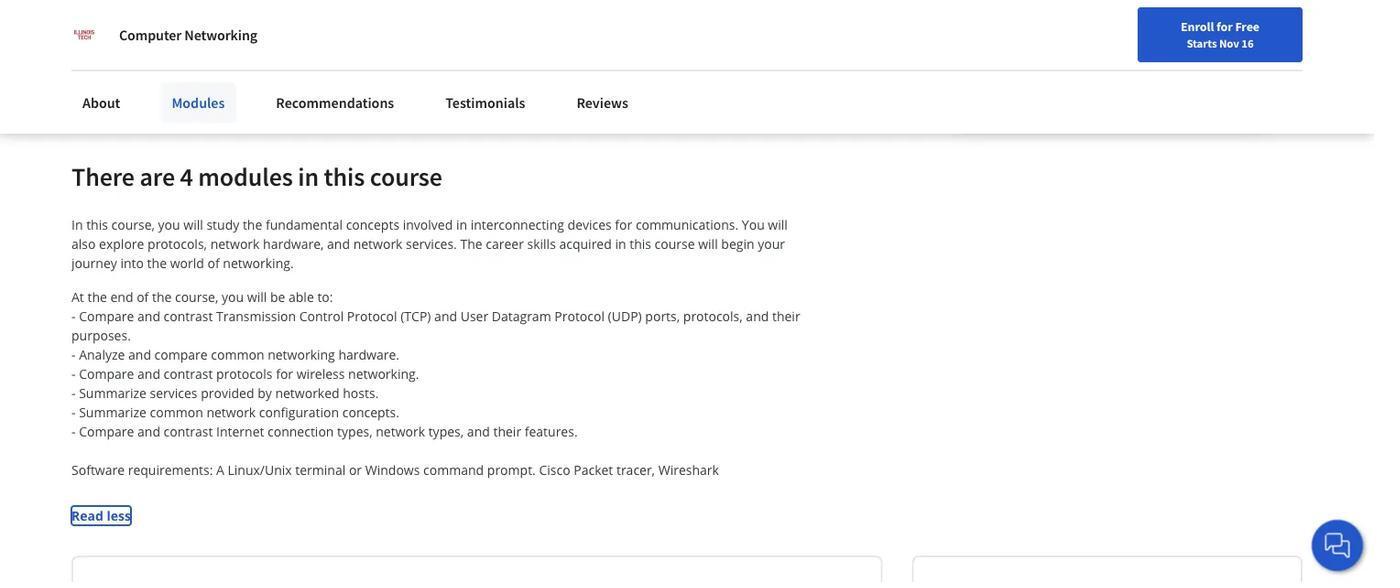 Task type: describe. For each thing, give the bounding box(es) containing it.
cv
[[438, 25, 453, 43]]

features.
[[525, 424, 578, 441]]

requirements:
[[128, 462, 213, 480]]

profile,
[[323, 25, 366, 43]]

computer
[[119, 26, 182, 44]]

illinois tech image
[[71, 22, 97, 48]]

linux/unix
[[228, 462, 292, 480]]

4 - from the top
[[71, 385, 76, 403]]

hosts.
[[343, 385, 379, 403]]

modules
[[198, 161, 293, 193]]

1 vertical spatial in
[[456, 217, 468, 234]]

services
[[150, 385, 198, 403]]

read less button
[[71, 507, 131, 526]]

internet
[[216, 424, 264, 441]]

enroll for free starts nov 16
[[1181, 18, 1260, 50]]

by
[[258, 385, 272, 403]]

datagram
[[492, 308, 551, 326]]

at the end of the course, you will be able to: - compare and contrast transmission control protocol (tcp) and user datagram protocol (udp) ports, protocols, and their purposes. - analyze and compare common networking hardware. - compare and contrast protocols for wireless networking. - summarize services provided by networked hosts. - summarize common network configuration concepts. - compare and contrast internet connection types, network types, and their features. software requirements: a linux/unix terminal or windows command prompt. cisco packet tracer, wireshark
[[71, 289, 804, 480]]

your inside in this course, you will study the fundamental concepts involved in interconnecting devices for communications. you will also explore protocols, network hardware, and network services. the career skills acquired in this course will begin your journey into the world of networking.
[[758, 236, 786, 253]]

1 - from the top
[[71, 308, 76, 326]]

2 types, from the left
[[429, 424, 464, 441]]

of inside at the end of the course, you will be able to: - compare and contrast transmission control protocol (tcp) and user datagram protocol (udp) ports, protocols, and their purposes. - analyze and compare common networking hardware. - compare and contrast protocols for wireless networking. - summarize services provided by networked hosts. - summarize common network configuration concepts. - compare and contrast internet connection types, network types, and their features. software requirements: a linux/unix terminal or windows command prompt. cisco packet tracer, wireshark
[[137, 289, 149, 306]]

free
[[1236, 18, 1260, 35]]

to:
[[317, 289, 333, 306]]

3 contrast from the top
[[164, 424, 213, 441]]

testimonials
[[446, 93, 526, 112]]

coursera career certificate image
[[957, 0, 1262, 121]]

2 contrast from the top
[[164, 366, 213, 383]]

this right the add
[[130, 25, 153, 43]]

networking. inside at the end of the course, you will be able to: - compare and contrast transmission control protocol (tcp) and user datagram protocol (udp) ports, protocols, and their purposes. - analyze and compare common networking hardware. - compare and contrast protocols for wireless networking. - summarize services provided by networked hosts. - summarize common network configuration concepts. - compare and contrast internet connection types, network types, and their features. software requirements: a linux/unix terminal or windows command prompt. cisco packet tracer, wireshark
[[348, 366, 419, 383]]

also
[[71, 236, 96, 253]]

protocols
[[216, 366, 273, 383]]

ports,
[[646, 308, 680, 326]]

2 compare from the top
[[79, 366, 134, 383]]

the right end
[[152, 289, 172, 306]]

wireless
[[297, 366, 345, 383]]

provided
[[201, 385, 254, 403]]

credential
[[155, 25, 217, 43]]

career
[[486, 236, 524, 253]]

hardware,
[[263, 236, 324, 253]]

1 compare from the top
[[79, 308, 134, 326]]

in this course, you will study the fundamental concepts involved in interconnecting devices for communications. you will also explore protocols, network hardware, and network services. the career skills acquired in this course will begin your journey into the world of networking.
[[71, 217, 791, 272]]

add
[[103, 25, 127, 43]]

linkedin
[[267, 25, 320, 43]]

starts
[[1187, 36, 1218, 50]]

study
[[207, 217, 239, 234]]

end
[[110, 289, 133, 306]]

1 vertical spatial common
[[150, 404, 203, 422]]

prompt.
[[487, 462, 536, 480]]

course inside in this course, you will study the fundamental concepts involved in interconnecting devices for communications. you will also explore protocols, network hardware, and network services. the career skills acquired in this course will begin your journey into the world of networking.
[[655, 236, 695, 253]]

in
[[71, 217, 83, 234]]

show notifications image
[[1127, 23, 1149, 45]]

connection
[[268, 424, 334, 441]]

acquired
[[560, 236, 612, 253]]

configuration
[[259, 404, 339, 422]]

world
[[170, 255, 204, 272]]

for inside in this course, you will study the fundamental concepts involved in interconnecting devices for communications. you will also explore protocols, network hardware, and network services. the career skills acquired in this course will begin your journey into the world of networking.
[[615, 217, 633, 234]]

0 vertical spatial your
[[236, 25, 264, 43]]

coursera image
[[22, 15, 138, 44]]

add this credential to your linkedin profile, resume, or cv
[[103, 25, 453, 43]]

resume,
[[369, 25, 419, 43]]

software
[[71, 462, 125, 480]]

about link
[[71, 82, 131, 123]]

this right in
[[86, 217, 108, 234]]

hardware.
[[339, 347, 400, 364]]

for inside at the end of the course, you will be able to: - compare and contrast transmission control protocol (tcp) and user datagram protocol (udp) ports, protocols, and their purposes. - analyze and compare common networking hardware. - compare and contrast protocols for wireless networking. - summarize services provided by networked hosts. - summarize common network configuration concepts. - compare and contrast internet connection types, network types, and their features. software requirements: a linux/unix terminal or windows command prompt. cisco packet tracer, wireshark
[[276, 366, 293, 383]]

0 horizontal spatial in
[[298, 161, 319, 193]]

there are 4 modules in this course
[[71, 161, 443, 193]]

the right study
[[243, 217, 262, 234]]

for inside enroll for free starts nov 16
[[1217, 18, 1233, 35]]

protocols, inside in this course, you will study the fundamental concepts involved in interconnecting devices for communications. you will also explore protocols, network hardware, and network services. the career skills acquired in this course will begin your journey into the world of networking.
[[148, 236, 207, 253]]

reviews
[[577, 93, 629, 112]]

communications.
[[636, 217, 739, 234]]

and up requirements:
[[138, 424, 160, 441]]

involved
[[403, 217, 453, 234]]

3 - from the top
[[71, 366, 76, 383]]

packet
[[574, 462, 613, 480]]

1 protocol from the left
[[347, 308, 397, 326]]

services.
[[406, 236, 457, 253]]

command
[[423, 462, 484, 480]]

read
[[71, 508, 103, 525]]

and inside in this course, you will study the fundamental concepts involved in interconnecting devices for communications. you will also explore protocols, network hardware, and network services. the career skills acquired in this course will begin your journey into the world of networking.
[[327, 236, 350, 253]]

compare
[[155, 347, 208, 364]]

this up concepts
[[324, 161, 365, 193]]

and up the compare
[[138, 308, 160, 326]]

1 contrast from the top
[[164, 308, 213, 326]]

(tcp)
[[401, 308, 431, 326]]

journey
[[71, 255, 117, 272]]



Task type: vqa. For each thing, say whether or not it's contained in the screenshot.
'the' to the bottom
no



Task type: locate. For each thing, give the bounding box(es) containing it.
recommendations
[[276, 93, 394, 112]]

common
[[211, 347, 264, 364], [150, 404, 203, 422]]

2 horizontal spatial in
[[615, 236, 627, 253]]

your
[[236, 25, 264, 43], [758, 236, 786, 253]]

2 vertical spatial in
[[615, 236, 627, 253]]

1 horizontal spatial you
[[222, 289, 244, 306]]

skills
[[527, 236, 556, 253]]

networking. up be
[[223, 255, 294, 272]]

transmission
[[216, 308, 296, 326]]

contrast down the compare
[[164, 366, 213, 383]]

protocols,
[[148, 236, 207, 253], [684, 308, 743, 326]]

you inside at the end of the course, you will be able to: - compare and contrast transmission control protocol (tcp) and user datagram protocol (udp) ports, protocols, and their purposes. - analyze and compare common networking hardware. - compare and contrast protocols for wireless networking. - summarize services provided by networked hosts. - summarize common network configuration concepts. - compare and contrast internet connection types, network types, and their features. software requirements: a linux/unix terminal or windows command prompt. cisco packet tracer, wireshark
[[222, 289, 244, 306]]

1 horizontal spatial course,
[[175, 289, 218, 306]]

concepts.
[[343, 404, 400, 422]]

for right devices on the top left
[[615, 217, 633, 234]]

0 horizontal spatial their
[[494, 424, 522, 441]]

terminal
[[295, 462, 346, 480]]

networking
[[185, 26, 258, 44]]

protocol left the (udp)
[[555, 308, 605, 326]]

nov
[[1220, 36, 1240, 50]]

and up the services
[[138, 366, 160, 383]]

0 vertical spatial in
[[298, 161, 319, 193]]

0 vertical spatial protocols,
[[148, 236, 207, 253]]

0 horizontal spatial types,
[[337, 424, 373, 441]]

a
[[216, 462, 224, 480]]

able
[[289, 289, 314, 306]]

(udp)
[[608, 308, 642, 326]]

1 vertical spatial compare
[[79, 366, 134, 383]]

2 vertical spatial contrast
[[164, 424, 213, 441]]

will left study
[[184, 217, 203, 234]]

the
[[243, 217, 262, 234], [147, 255, 167, 272], [87, 289, 107, 306], [152, 289, 172, 306]]

or
[[422, 25, 435, 43], [349, 462, 362, 480]]

or left cv
[[422, 25, 435, 43]]

16
[[1242, 36, 1254, 50]]

there
[[71, 161, 135, 193]]

you up transmission
[[222, 289, 244, 306]]

0 vertical spatial of
[[208, 255, 220, 272]]

your down you
[[758, 236, 786, 253]]

1 summarize from the top
[[79, 385, 147, 403]]

1 horizontal spatial for
[[615, 217, 633, 234]]

will
[[184, 217, 203, 234], [768, 217, 788, 234], [699, 236, 718, 253], [247, 289, 267, 306]]

of
[[208, 255, 220, 272], [137, 289, 149, 306]]

compare up software
[[79, 424, 134, 441]]

tracer,
[[617, 462, 655, 480]]

0 vertical spatial you
[[158, 217, 180, 234]]

begin
[[722, 236, 755, 253]]

network down study
[[210, 236, 260, 253]]

1 horizontal spatial common
[[211, 347, 264, 364]]

1 horizontal spatial protocol
[[555, 308, 605, 326]]

summarize
[[79, 385, 147, 403], [79, 404, 147, 422]]

0 horizontal spatial of
[[137, 289, 149, 306]]

read less
[[71, 508, 131, 525]]

are
[[140, 161, 175, 193]]

2 summarize from the top
[[79, 404, 147, 422]]

1 vertical spatial summarize
[[79, 404, 147, 422]]

networking. inside in this course, you will study the fundamental concepts involved in interconnecting devices for communications. you will also explore protocols, network hardware, and network services. the career skills acquired in this course will begin your journey into the world of networking.
[[223, 255, 294, 272]]

in up fundamental
[[298, 161, 319, 193]]

concepts
[[346, 217, 400, 234]]

in right acquired at the top
[[615, 236, 627, 253]]

this
[[130, 25, 153, 43], [324, 161, 365, 193], [86, 217, 108, 234], [630, 236, 652, 253]]

0 vertical spatial contrast
[[164, 308, 213, 326]]

protocols, inside at the end of the course, you will be able to: - compare and contrast transmission control protocol (tcp) and user datagram protocol (udp) ports, protocols, and their purposes. - analyze and compare common networking hardware. - compare and contrast protocols for wireless networking. - summarize services provided by networked hosts. - summarize common network configuration concepts. - compare and contrast internet connection types, network types, and their features. software requirements: a linux/unix terminal or windows command prompt. cisco packet tracer, wireshark
[[684, 308, 743, 326]]

0 vertical spatial networking.
[[223, 255, 294, 272]]

1 vertical spatial you
[[222, 289, 244, 306]]

the right the at
[[87, 289, 107, 306]]

0 horizontal spatial you
[[158, 217, 180, 234]]

types,
[[337, 424, 373, 441], [429, 424, 464, 441]]

0 vertical spatial course
[[370, 161, 443, 193]]

for up nov
[[1217, 18, 1233, 35]]

1 types, from the left
[[337, 424, 373, 441]]

1 vertical spatial protocols,
[[684, 308, 743, 326]]

course, inside at the end of the course, you will be able to: - compare and contrast transmission control protocol (tcp) and user datagram protocol (udp) ports, protocols, and their purposes. - analyze and compare common networking hardware. - compare and contrast protocols for wireless networking. - summarize services provided by networked hosts. - summarize common network configuration concepts. - compare and contrast internet connection types, network types, and their features. software requirements: a linux/unix terminal or windows command prompt. cisco packet tracer, wireshark
[[175, 289, 218, 306]]

1 vertical spatial course,
[[175, 289, 218, 306]]

networking. down 'hardware.'
[[348, 366, 419, 383]]

you inside in this course, you will study the fundamental concepts involved in interconnecting devices for communications. you will also explore protocols, network hardware, and network services. the career skills acquired in this course will begin your journey into the world of networking.
[[158, 217, 180, 234]]

0 vertical spatial common
[[211, 347, 264, 364]]

1 horizontal spatial in
[[456, 217, 468, 234]]

and
[[327, 236, 350, 253], [138, 308, 160, 326], [435, 308, 457, 326], [746, 308, 769, 326], [128, 347, 151, 364], [138, 366, 160, 383], [138, 424, 160, 441], [467, 424, 490, 441]]

1 vertical spatial their
[[494, 424, 522, 441]]

1 vertical spatial for
[[615, 217, 633, 234]]

0 vertical spatial their
[[773, 308, 801, 326]]

-
[[71, 308, 76, 326], [71, 347, 76, 364], [71, 366, 76, 383], [71, 385, 76, 403], [71, 404, 76, 422], [71, 424, 76, 441]]

compare
[[79, 308, 134, 326], [79, 366, 134, 383], [79, 424, 134, 441]]

wireshark
[[659, 462, 719, 480]]

network
[[210, 236, 260, 253], [353, 236, 403, 253], [207, 404, 256, 422], [376, 424, 425, 441]]

0 horizontal spatial course
[[370, 161, 443, 193]]

1 horizontal spatial course
[[655, 236, 695, 253]]

or inside at the end of the course, you will be able to: - compare and contrast transmission control protocol (tcp) and user datagram protocol (udp) ports, protocols, and their purposes. - analyze and compare common networking hardware. - compare and contrast protocols for wireless networking. - summarize services provided by networked hosts. - summarize common network configuration concepts. - compare and contrast internet connection types, network types, and their features. software requirements: a linux/unix terminal or windows command prompt. cisco packet tracer, wireshark
[[349, 462, 362, 480]]

the
[[461, 236, 483, 253]]

interconnecting
[[471, 217, 565, 234]]

1 vertical spatial of
[[137, 289, 149, 306]]

you
[[742, 217, 765, 234]]

and right analyze
[[128, 347, 151, 364]]

1 horizontal spatial their
[[773, 308, 801, 326]]

types, down concepts.
[[337, 424, 373, 441]]

modules link
[[161, 82, 236, 123]]

will down 'communications.'
[[699, 236, 718, 253]]

course
[[370, 161, 443, 193], [655, 236, 695, 253]]

1 horizontal spatial of
[[208, 255, 220, 272]]

course, up 'explore'
[[111, 217, 155, 234]]

0 horizontal spatial protocol
[[347, 308, 397, 326]]

cisco
[[539, 462, 571, 480]]

0 vertical spatial or
[[422, 25, 435, 43]]

will inside at the end of the course, you will be able to: - compare and contrast transmission control protocol (tcp) and user datagram protocol (udp) ports, protocols, and their purposes. - analyze and compare common networking hardware. - compare and contrast protocols for wireless networking. - summarize services provided by networked hosts. - summarize common network configuration concepts. - compare and contrast internet connection types, network types, and their features. software requirements: a linux/unix terminal or windows command prompt. cisco packet tracer, wireshark
[[247, 289, 267, 306]]

5 - from the top
[[71, 404, 76, 422]]

2 protocol from the left
[[555, 308, 605, 326]]

this down 'communications.'
[[630, 236, 652, 253]]

0 horizontal spatial networking.
[[223, 255, 294, 272]]

0 vertical spatial for
[[1217, 18, 1233, 35]]

analyze
[[79, 347, 125, 364]]

0 vertical spatial compare
[[79, 308, 134, 326]]

recommendations link
[[265, 82, 405, 123]]

1 horizontal spatial your
[[758, 236, 786, 253]]

modules
[[172, 93, 225, 112]]

the right into
[[147, 255, 167, 272]]

1 horizontal spatial or
[[422, 25, 435, 43]]

contrast up the compare
[[164, 308, 213, 326]]

2 vertical spatial compare
[[79, 424, 134, 441]]

you up world
[[158, 217, 180, 234]]

0 horizontal spatial common
[[150, 404, 203, 422]]

0 horizontal spatial or
[[349, 462, 362, 480]]

enroll
[[1181, 18, 1215, 35]]

of inside in this course, you will study the fundamental concepts involved in interconnecting devices for communications. you will also explore protocols, network hardware, and network services. the career skills acquired in this course will begin your journey into the world of networking.
[[208, 255, 220, 272]]

1 horizontal spatial protocols,
[[684, 308, 743, 326]]

common up protocols
[[211, 347, 264, 364]]

or right terminal at the left of the page
[[349, 462, 362, 480]]

1 vertical spatial or
[[349, 462, 362, 480]]

protocol up 'hardware.'
[[347, 308, 397, 326]]

about
[[82, 93, 120, 112]]

network down concepts.
[[376, 424, 425, 441]]

0 vertical spatial summarize
[[79, 385, 147, 403]]

1 vertical spatial your
[[758, 236, 786, 253]]

2 - from the top
[[71, 347, 76, 364]]

0 horizontal spatial for
[[276, 366, 293, 383]]

networked
[[275, 385, 340, 403]]

compare up purposes.
[[79, 308, 134, 326]]

1 horizontal spatial types,
[[429, 424, 464, 441]]

4
[[180, 161, 193, 193]]

windows
[[365, 462, 420, 480]]

to
[[220, 25, 233, 43]]

1 vertical spatial course
[[655, 236, 695, 253]]

computer networking
[[119, 26, 258, 44]]

course down 'communications.'
[[655, 236, 695, 253]]

testimonials link
[[435, 82, 537, 123]]

None search field
[[261, 11, 619, 48]]

devices
[[568, 217, 612, 234]]

networking
[[268, 347, 335, 364]]

contrast
[[164, 308, 213, 326], [164, 366, 213, 383], [164, 424, 213, 441]]

0 vertical spatial course,
[[111, 217, 155, 234]]

at
[[71, 289, 84, 306]]

will right you
[[768, 217, 788, 234]]

networking.
[[223, 255, 294, 272], [348, 366, 419, 383]]

types, up command
[[429, 424, 464, 441]]

for down "networking"
[[276, 366, 293, 383]]

course, down world
[[175, 289, 218, 306]]

network down provided on the bottom of the page
[[207, 404, 256, 422]]

0 horizontal spatial protocols,
[[148, 236, 207, 253]]

and down begin
[[746, 308, 769, 326]]

of right end
[[137, 289, 149, 306]]

user
[[461, 308, 489, 326]]

be
[[270, 289, 285, 306]]

for
[[1217, 18, 1233, 35], [615, 217, 633, 234], [276, 366, 293, 383]]

into
[[120, 255, 144, 272]]

compare down analyze
[[79, 366, 134, 383]]

protocols, right ports, at the bottom of the page
[[684, 308, 743, 326]]

1 vertical spatial contrast
[[164, 366, 213, 383]]

and down concepts
[[327, 236, 350, 253]]

0 horizontal spatial course,
[[111, 217, 155, 234]]

purposes.
[[71, 327, 131, 345]]

1 vertical spatial networking.
[[348, 366, 419, 383]]

course,
[[111, 217, 155, 234], [175, 289, 218, 306]]

menu item
[[990, 18, 1108, 78]]

control
[[299, 308, 344, 326]]

2 horizontal spatial for
[[1217, 18, 1233, 35]]

3 compare from the top
[[79, 424, 134, 441]]

common down the services
[[150, 404, 203, 422]]

1 horizontal spatial networking.
[[348, 366, 419, 383]]

contrast down the services
[[164, 424, 213, 441]]

2 vertical spatial for
[[276, 366, 293, 383]]

their
[[773, 308, 801, 326], [494, 424, 522, 441]]

and up command
[[467, 424, 490, 441]]

fundamental
[[266, 217, 343, 234]]

will up transmission
[[247, 289, 267, 306]]

network down concepts
[[353, 236, 403, 253]]

and left user
[[435, 308, 457, 326]]

you
[[158, 217, 180, 234], [222, 289, 244, 306]]

protocols, up world
[[148, 236, 207, 253]]

course, inside in this course, you will study the fundamental concepts involved in interconnecting devices for communications. you will also explore protocols, network hardware, and network services. the career skills acquired in this course will begin your journey into the world of networking.
[[111, 217, 155, 234]]

course up involved
[[370, 161, 443, 193]]

chat with us image
[[1324, 532, 1353, 561]]

0 horizontal spatial your
[[236, 25, 264, 43]]

your right to
[[236, 25, 264, 43]]

reviews link
[[566, 82, 640, 123]]

6 - from the top
[[71, 424, 76, 441]]

in up the
[[456, 217, 468, 234]]

of right world
[[208, 255, 220, 272]]

explore
[[99, 236, 144, 253]]

less
[[107, 508, 131, 525]]



